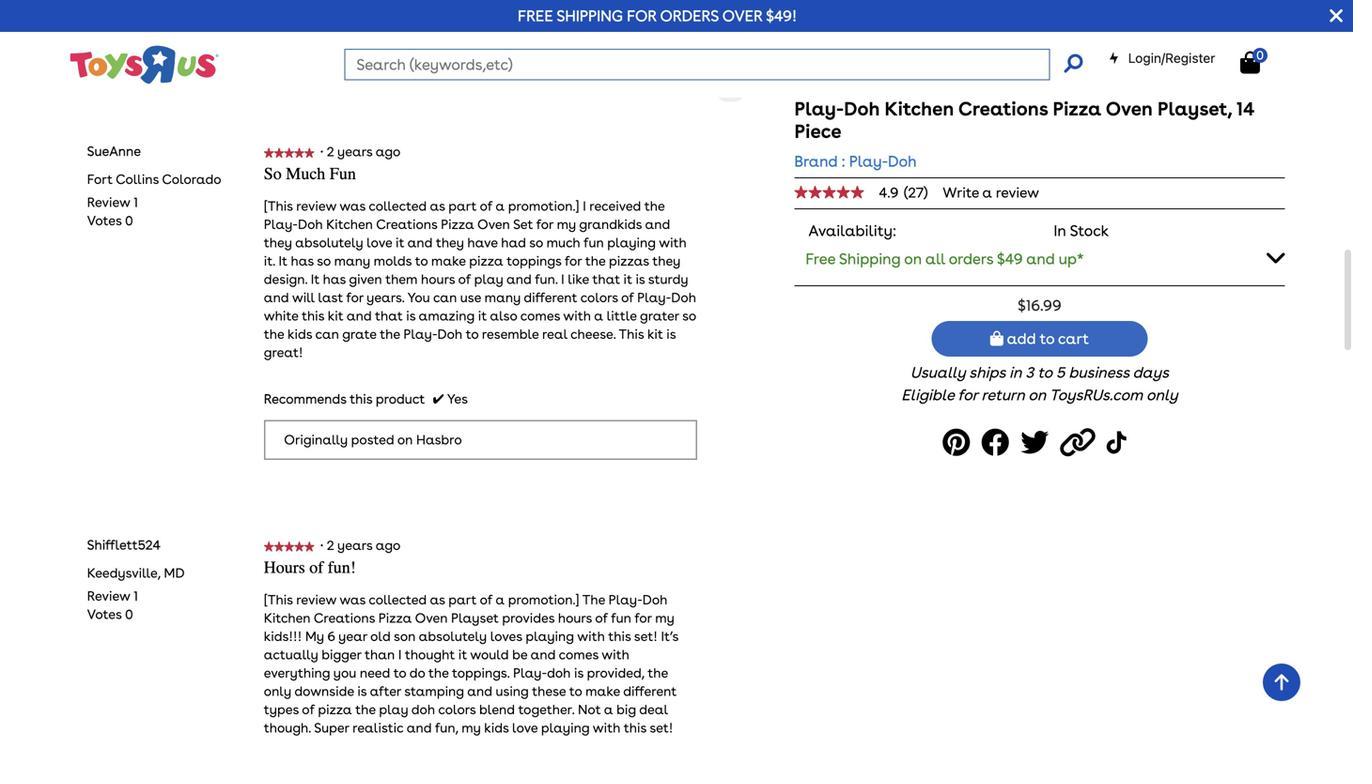 Task type: vqa. For each thing, say whether or not it's contained in the screenshot.
educational
no



Task type: describe. For each thing, give the bounding box(es) containing it.
md
[[164, 566, 185, 582]]

a left big
[[604, 702, 613, 718]]

kitchen inside "play-doh kitchen creations pizza oven playset, 14 piece brand : play-doh"
[[885, 98, 954, 120]]

with up sturdy on the top of page
[[659, 235, 687, 251]]

creations inside [this review was collected as part of a promotion.] the play-doh kitchen creations pizza oven playset provides hours of fun for my kids!!! my 6 year old son absolutely loves playing with this set! it's actually bigger than i thought it would be and comes with everything you need to do the toppings. play-doh is provided, the only downside is after stamping and using these to make different types of pizza the play doh colors blend together. not a big deal though. super realistic and fun, my kids love playing with this set!
[[314, 611, 375, 627]]

0 horizontal spatial so
[[317, 253, 331, 269]]

0 vertical spatial 0
[[1257, 48, 1264, 62]]

0 vertical spatial it
[[279, 253, 287, 269]]

i inside [this review was collected as part of a promotion.] the play-doh kitchen creations pizza oven playset provides hours of fun for my kids!!! my 6 year old son absolutely loves playing with this set! it's actually bigger than i thought it would be and comes with everything you need to do the toppings. play-doh is provided, the only downside is after stamping and using these to make different types of pizza the play doh colors blend together. not a big deal though. super realistic and fun, my kids love playing with this set!
[[398, 647, 402, 663]]

realistic
[[353, 721, 404, 737]]

years for so much fun
[[337, 144, 372, 160]]

sueanne
[[87, 143, 141, 159]]

doh down amazing
[[437, 327, 462, 343]]

grater
[[640, 308, 679, 324]]

toppings
[[507, 253, 562, 269]]

is down pizzas on the top left
[[636, 272, 645, 288]]

so much fun
[[264, 165, 356, 184]]

amazing
[[419, 308, 475, 324]]

share a link to play-doh kitchen creations pizza oven playset, 14 piece on twitter image
[[1021, 422, 1055, 464]]

and up white
[[264, 290, 289, 306]]

of up "playset"
[[480, 592, 492, 608]]

fun inside the [this review was collected as part of a promotion.] i received the play-doh kitchen creations pizza oven set for my grandkids and they absolutely love it and they have had so much fun playing with it. it has so many molds to make pizza toppings for the pizzas they design. it has given them hours of play and fun. i like that it is sturdy and will last for years. you can use many different colors of play-doh white this kit and that is amazing it also comes with a little grater so the kids can grate the play-doh to resemble real cheese. this kit is great!
[[584, 235, 604, 251]]

the right received
[[644, 198, 665, 214]]

play- right :
[[849, 152, 888, 171]]

and right be
[[531, 647, 556, 663]]

creations inside the [this review was collected as part of a promotion.] i received the play-doh kitchen creations pizza oven set for my grandkids and they absolutely love it and they have had so much fun playing with it. it has so many molds to make pizza toppings for the pizzas they design. it has given them hours of play and fun. i like that it is sturdy and will last for years. you can use many different colors of play-doh white this kit and that is amazing it also comes with a little grater so the kids can grate the play-doh to resemble real cheese. this kit is great!
[[376, 217, 438, 233]]

different inside the [this review was collected as part of a promotion.] i received the play-doh kitchen creations pizza oven set for my grandkids and they absolutely love it and they have had so much fun playing with it. it has so many molds to make pizza toppings for the pizzas they design. it has given them hours of play and fun. i like that it is sturdy and will last for years. you can use many different colors of play-doh white this kit and that is amazing it also comes with a little grater so the kids can grate the play-doh to resemble real cheese. this kit is great!
[[524, 290, 577, 306]]

of down downside
[[302, 702, 315, 718]]

fun inside [this review was collected as part of a promotion.] the play-doh kitchen creations pizza oven playset provides hours of fun for my kids!!! my 6 year old son absolutely loves playing with this set! it's actually bigger than i thought it would be and comes with everything you need to do the toppings. play-doh is provided, the only downside is after stamping and using these to make different types of pizza the play doh colors blend together. not a big deal though. super realistic and fun, my kids love playing with this set!
[[611, 611, 631, 627]]

the right grate
[[380, 327, 400, 343]]

play inside the [this review was collected as part of a promotion.] i received the play-doh kitchen creations pizza oven set for my grandkids and they absolutely love it and they have had so much fun playing with it. it has so many molds to make pizza toppings for the pizzas they design. it has given them hours of play and fun. i like that it is sturdy and will last for years. you can use many different colors of play-doh white this kit and that is amazing it also comes with a little grater so the kids can grate the play-doh to resemble real cheese. this kit is great!
[[474, 272, 503, 288]]

only inside 'usually ships in 3 to 5 business days eligible for return on toysrus.com only'
[[1146, 386, 1178, 405]]

1 inside keedysville, md review 1 votes 0
[[134, 589, 138, 605]]

resemble
[[482, 327, 539, 343]]

promotion.] for set
[[508, 198, 579, 214]]

collected for oven
[[369, 592, 427, 608]]

a up 'cheese.'
[[594, 308, 603, 324]]

play- down be
[[513, 666, 547, 682]]

my inside the [this review was collected as part of a promotion.] i received the play-doh kitchen creations pizza oven set for my grandkids and they absolutely love it and they have had so much fun playing with it. it has so many molds to make pizza toppings for the pizzas they design. it has given them hours of play and fun. i like that it is sturdy and will last for years. you can use many different colors of play-doh white this kit and that is amazing it also comes with a little grater so the kids can grate the play-doh to resemble real cheese. this kit is great!
[[557, 217, 576, 233]]

comes inside [this review was collected as part of a promotion.] the play-doh kitchen creations pizza oven playset provides hours of fun for my kids!!! my 6 year old son absolutely loves playing with this set! it's actually bigger than i thought it would be and comes with everything you need to do the toppings. play-doh is provided, the only downside is after stamping and using these to make different types of pizza the play doh colors blend together. not a big deal though. super realistic and fun, my kids love playing with this set!
[[559, 647, 599, 663]]

of down the
[[595, 611, 608, 627]]

play-doh kitchen creations pizza oven playset, 14 piece brand : play-doh
[[794, 98, 1255, 171]]

review for [this review was collected as part of a promotion.] i received the play-doh kitchen creations pizza oven set for my grandkids and they absolutely love it and they have had so much fun playing with it. it has so many molds to make pizza toppings for the pizzas they design. it has given them hours of play and fun. i like that it is sturdy and will last for years. you can use many different colors of play-doh white this kit and that is amazing it also comes with a little grater so the kids can grate the play-doh to resemble real cheese. this kit is great!
[[296, 198, 336, 214]]

doh up 4.9 (27)
[[888, 152, 917, 171]]

make inside [this review was collected as part of a promotion.] the play-doh kitchen creations pizza oven playset provides hours of fun for my kids!!! my 6 year old son absolutely loves playing with this set! it's actually bigger than i thought it would be and comes with everything you need to do the toppings. play-doh is provided, the only downside is after stamping and using these to make different types of pizza the play doh colors blend together. not a big deal though. super realistic and fun, my kids love playing with this set!
[[586, 684, 620, 700]]

and up grate
[[347, 308, 372, 324]]

over
[[722, 7, 763, 25]]

little
[[607, 308, 637, 324]]

1–8 of 27 reviews alert
[[87, 80, 199, 95]]

the up 'like'
[[585, 253, 606, 269]]

a up "playset"
[[496, 592, 505, 608]]

review right write
[[996, 184, 1039, 201]]

of up use
[[458, 272, 471, 288]]

provides
[[502, 611, 555, 627]]

the up realistic
[[355, 702, 376, 718]]

write a review
[[943, 184, 1039, 201]]

this up provided,
[[608, 629, 631, 645]]

my
[[305, 629, 324, 645]]

together.
[[518, 702, 575, 718]]

as for creations
[[430, 198, 445, 214]]

of up little
[[621, 290, 634, 306]]

in stock
[[1054, 222, 1109, 240]]

0 inside "fort collins colorado review 1 votes 0"
[[125, 213, 133, 229]]

oven inside "play-doh kitchen creations pizza oven playset, 14 piece brand : play-doh"
[[1106, 98, 1153, 120]]

blend
[[479, 702, 515, 718]]

brand
[[794, 152, 838, 171]]

0 vertical spatial so
[[529, 235, 543, 251]]

deal
[[639, 702, 668, 718]]

with down the
[[577, 629, 605, 645]]

promotion.] for hours
[[508, 592, 579, 608]]

creations inside "play-doh kitchen creations pizza oven playset, 14 piece brand : play-doh"
[[958, 98, 1048, 120]]

fun.
[[535, 272, 558, 288]]

years for hours of fun!
[[337, 538, 372, 554]]

in
[[1054, 222, 1066, 240]]

hours of fun!
[[264, 559, 356, 578]]

is down the need
[[357, 684, 367, 700]]

play- up the brand
[[794, 98, 844, 120]]

doh down so much fun
[[298, 217, 323, 233]]

return
[[982, 386, 1025, 405]]

with up 'cheese.'
[[563, 308, 591, 324]]

the
[[582, 592, 605, 608]]

14
[[1236, 98, 1255, 120]]

actually
[[264, 647, 318, 663]]

kids inside [this review was collected as part of a promotion.] the play-doh kitchen creations pizza oven playset provides hours of fun for my kids!!! my 6 year old son absolutely loves playing with this set! it's actually bigger than i thought it would be and comes with everything you need to do the toppings. play-doh is provided, the only downside is after stamping and using these to make different types of pizza the play doh colors blend together. not a big deal though. super realistic and fun, my kids love playing with this set!
[[484, 721, 509, 737]]

not
[[578, 702, 601, 718]]

2 horizontal spatial they
[[652, 253, 681, 269]]

2 vertical spatial so
[[682, 308, 696, 324]]

it down pizzas on the top left
[[624, 272, 632, 288]]

doh right the piece
[[844, 98, 880, 120]]

for inside 'usually ships in 3 to 5 business days eligible for return on toysrus.com only'
[[958, 386, 978, 405]]

on for all
[[904, 250, 922, 268]]

ships
[[969, 364, 1005, 382]]

1–8 of 27 reviews
[[87, 80, 199, 95]]

use
[[460, 290, 481, 306]]

1 vertical spatial i
[[561, 272, 564, 288]]

availability:
[[809, 222, 897, 240]]

love inside [this review was collected as part of a promotion.] the play-doh kitchen creations pizza oven playset provides hours of fun for my kids!!! my 6 year old son absolutely loves playing with this set! it's actually bigger than i thought it would be and comes with everything you need to do the toppings. play-doh is provided, the only downside is after stamping and using these to make different types of pizza the play doh colors blend together. not a big deal though. super realistic and fun, my kids love playing with this set!
[[512, 721, 538, 737]]

sort
[[539, 80, 565, 95]]

for inside [this review was collected as part of a promotion.] the play-doh kitchen creations pizza oven playset provides hours of fun for my kids!!! my 6 year old son absolutely loves playing with this set! it's actually bigger than i thought it would be and comes with everything you need to do the toppings. play-doh is provided, the only downside is after stamping and using these to make different types of pizza the play doh colors blend together. not a big deal though. super realistic and fun, my kids love playing with this set!
[[635, 611, 652, 627]]

sturdy
[[648, 272, 688, 288]]

to down amazing
[[466, 327, 479, 343]]

super
[[314, 721, 349, 737]]

design.
[[264, 272, 307, 288]]

fun
[[330, 165, 356, 184]]

doh down sturdy on the top of page
[[671, 290, 696, 306]]

and inside dropdown button
[[1026, 250, 1055, 268]]

play inside [this review was collected as part of a promotion.] the play-doh kitchen creations pizza oven playset provides hours of fun for my kids!!! my 6 year old son absolutely loves playing with this set! it's actually bigger than i thought it would be and comes with everything you need to do the toppings. play-doh is provided, the only downside is after stamping and using these to make different types of pizza the play doh colors blend together. not a big deal though. super realistic and fun, my kids love playing with this set!
[[379, 702, 408, 718]]

review inside "fort collins colorado review 1 votes 0"
[[87, 195, 130, 211]]

[this for [this review was collected as part of a promotion.] i received the play-doh kitchen creations pizza oven set for my grandkids and they absolutely love it and they have had so much fun playing with it. it has so many molds to make pizza toppings for the pizzas they design. it has given them hours of play and fun. i like that it is sturdy and will last for years. you can use many different colors of play-doh white this kit and that is amazing it also comes with a little grater so the kids can grate the play-doh to resemble real cheese. this kit is great!
[[264, 198, 293, 214]]

· for much
[[320, 144, 323, 160]]

a right write
[[983, 184, 992, 201]]

you
[[333, 666, 356, 682]]

play- right the
[[609, 592, 643, 608]]

comes inside the [this review was collected as part of a promotion.] i received the play-doh kitchen creations pizza oven set for my grandkids and they absolutely love it and they have had so much fun playing with it. it has so many molds to make pizza toppings for the pizzas they design. it has given them hours of play and fun. i like that it is sturdy and will last for years. you can use many different colors of play-doh white this kit and that is amazing it also comes with a little grater so the kids can grate the play-doh to resemble real cheese. this kit is great!
[[520, 308, 560, 324]]

4.9
[[879, 184, 899, 201]]

copy a link to play-doh kitchen creations pizza oven playset, 14 piece image
[[1060, 422, 1101, 464]]

pizzas
[[609, 253, 649, 269]]

for right set
[[536, 217, 554, 233]]

keedysville,
[[87, 566, 161, 582]]

on inside 'usually ships in 3 to 5 business days eligible for return on toysrus.com only'
[[1028, 386, 1046, 405]]

stock
[[1070, 222, 1109, 240]]

this inside the [this review was collected as part of a promotion.] i received the play-doh kitchen creations pizza oven set for my grandkids and they absolutely love it and they have had so much fun playing with it. it has so many molds to make pizza toppings for the pizzas they design. it has given them hours of play and fun. i like that it is sturdy and will last for years. you can use many different colors of play-doh white this kit and that is amazing it also comes with a little grater so the kids can grate the play-doh to resemble real cheese. this kit is great!
[[302, 308, 324, 324]]

login/register button
[[1109, 49, 1215, 68]]

[this review was collected as part of a promotion.] i received the play-doh kitchen creations pizza oven set for my grandkids and they absolutely love it and they have had so much fun playing with it. it has so many molds to make pizza toppings for the pizzas they design. it has given them hours of play and fun. i like that it is sturdy and will last for years. you can use many different colors of play-doh white this kit and that is amazing it also comes with a little grater so the kids can grate the play-doh to resemble real cheese. this kit is great!
[[264, 198, 696, 361]]

year
[[338, 629, 367, 645]]

0 horizontal spatial can
[[315, 327, 339, 343]]

play- up it.
[[264, 217, 298, 233]]

0 horizontal spatial they
[[264, 235, 292, 251]]

will
[[292, 290, 315, 306]]

(27)
[[904, 184, 928, 201]]

set
[[513, 217, 533, 233]]

free
[[518, 7, 553, 25]]

toys r us image
[[68, 44, 219, 86]]

like
[[568, 272, 589, 288]]

usually
[[911, 364, 966, 382]]

recommends this product ✔ yes
[[264, 391, 468, 407]]

and left the fun,
[[407, 721, 432, 737]]

cart
[[1058, 330, 1089, 348]]

have
[[467, 235, 498, 251]]

and down toppings
[[507, 272, 532, 288]]

0 horizontal spatial many
[[334, 253, 370, 269]]

0 inside keedysville, md review 1 votes 0
[[125, 607, 133, 623]]

of left 27
[[109, 80, 122, 95]]

playset,
[[1158, 98, 1232, 120]]

and down toppings.
[[467, 684, 492, 700]]

by:
[[568, 80, 587, 95]]

colors for it
[[580, 290, 618, 306]]

0 link
[[1240, 48, 1279, 75]]

6
[[327, 629, 335, 645]]

in
[[1009, 364, 1022, 382]]

kids!!!
[[264, 629, 302, 645]]

piece
[[794, 120, 842, 143]]

provided,
[[587, 666, 644, 682]]

collected for creations
[[369, 198, 427, 214]]

free
[[806, 250, 835, 268]]

this left product in the bottom of the page
[[350, 391, 372, 407]]

1 vertical spatial set!
[[650, 721, 673, 737]]

this down big
[[624, 721, 647, 737]]

son
[[394, 629, 416, 645]]

1 horizontal spatial they
[[436, 235, 464, 251]]

$49!
[[766, 7, 797, 25]]

to inside button
[[1040, 330, 1055, 348]]

only inside [this review was collected as part of a promotion.] the play-doh kitchen creations pizza oven playset provides hours of fun for my kids!!! my 6 year old son absolutely loves playing with this set! it's actually bigger than i thought it would be and comes with everything you need to do the toppings. play-doh is provided, the only downside is after stamping and using these to make different types of pizza the play doh colors blend together. not a big deal though. super realistic and fun, my kids love playing with this set!
[[264, 684, 291, 700]]

fun!
[[328, 559, 356, 578]]

absolutely inside the [this review was collected as part of a promotion.] i received the play-doh kitchen creations pizza oven set for my grandkids and they absolutely love it and they have had so much fun playing with it. it has so many molds to make pizza toppings for the pizzas they design. it has given them hours of play and fun. i like that it is sturdy and will last for years. you can use many different colors of play-doh white this kit and that is amazing it also comes with a little grater so the kids can grate the play-doh to resemble real cheese. this kit is great!
[[295, 235, 363, 251]]

the down white
[[264, 327, 284, 343]]

white
[[264, 308, 298, 324]]

pizza inside "play-doh kitchen creations pizza oven playset, 14 piece brand : play-doh"
[[1053, 98, 1101, 120]]

doh inside [this review was collected as part of a promotion.] the play-doh kitchen creations pizza oven playset provides hours of fun for my kids!!! my 6 year old son absolutely loves playing with this set! it's actually bigger than i thought it would be and comes with everything you need to do the toppings. play-doh is provided, the only downside is after stamping and using these to make different types of pizza the play doh colors blend together. not a big deal though. super realistic and fun, my kids love playing with this set!
[[643, 592, 668, 608]]

and up molds
[[407, 235, 433, 251]]

the up stamping in the left of the page
[[428, 666, 449, 682]]

1 vertical spatial kit
[[647, 327, 663, 343]]

given
[[349, 272, 382, 288]]

0 horizontal spatial has
[[291, 253, 314, 269]]

for down given on the top left
[[346, 290, 364, 306]]

2 horizontal spatial i
[[583, 198, 586, 214]]

also
[[490, 308, 517, 324]]

free shipping on all orders $49 and up* button
[[794, 239, 1285, 278]]

for up 'like'
[[565, 253, 582, 269]]

brand : play-doh link
[[794, 150, 917, 173]]

free shipping for orders over $49! link
[[518, 7, 797, 25]]

is down you
[[406, 308, 416, 324]]

business
[[1069, 364, 1129, 382]]

eligible
[[901, 386, 954, 405]]

to up them
[[415, 253, 428, 269]]

on for hasbro
[[397, 432, 413, 448]]

free shipping on all orders $49 and up*
[[806, 250, 1084, 268]]

shopping bag image
[[990, 331, 1003, 346]]

1 inside "fort collins colorado review 1 votes 0"
[[134, 195, 138, 211]]

the up deal
[[648, 666, 668, 682]]

1 vertical spatial has
[[323, 272, 346, 288]]



Task type: locate. For each thing, give the bounding box(es) containing it.
1 horizontal spatial kit
[[647, 327, 663, 343]]

was inside the [this review was collected as part of a promotion.] i received the play-doh kitchen creations pizza oven set for my grandkids and they absolutely love it and they have had so much fun playing with it. it has so many molds to make pizza toppings for the pizzas they design. it has given them hours of play and fun. i like that it is sturdy and will last for years. you can use many different colors of play-doh white this kit and that is amazing it also comes with a little grater so the kids can grate the play-doh to resemble real cheese. this kit is great!
[[340, 198, 366, 214]]

this
[[619, 327, 644, 343]]

part inside [this review was collected as part of a promotion.] the play-doh kitchen creations pizza oven playset provides hours of fun for my kids!!! my 6 year old son absolutely loves playing with this set! it's actually bigger than i thought it would be and comes with everything you need to do the toppings. play-doh is provided, the only downside is after stamping and using these to make different types of pizza the play doh colors blend together. not a big deal though. super realistic and fun, my kids love playing with this set!
[[448, 592, 477, 608]]

collected up son
[[369, 592, 427, 608]]

doh
[[844, 98, 880, 120], [888, 152, 917, 171], [298, 217, 323, 233], [671, 290, 696, 306], [437, 327, 462, 343], [643, 592, 668, 608]]

None search field
[[344, 49, 1083, 80]]

1 2 from the top
[[327, 144, 334, 160]]

it.
[[264, 253, 275, 269]]

on inside dropdown button
[[904, 250, 922, 268]]

close button image
[[1330, 6, 1343, 26]]

2 vertical spatial my
[[462, 721, 481, 737]]

on right the posted
[[397, 432, 413, 448]]

1 vertical spatial fun
[[611, 611, 631, 627]]

2 was from the top
[[340, 592, 366, 608]]

1 vertical spatial playing
[[526, 629, 574, 645]]

1 ago from the top
[[376, 144, 400, 160]]

2 up the fun!
[[327, 538, 334, 554]]

0 vertical spatial has
[[291, 253, 314, 269]]

list for hours of fun!
[[87, 588, 138, 624]]

1 vertical spatial love
[[512, 721, 538, 737]]

2 1 from the top
[[134, 589, 138, 605]]

2 vertical spatial creations
[[314, 611, 375, 627]]

received
[[589, 198, 641, 214]]

had
[[501, 235, 526, 251]]

it
[[396, 235, 404, 251], [624, 272, 632, 288], [478, 308, 487, 324], [458, 647, 467, 663]]

fort
[[87, 172, 113, 188]]

colors down 'like'
[[580, 290, 618, 306]]

of left the fun!
[[309, 559, 324, 578]]

1 vertical spatial only
[[264, 684, 291, 700]]

1 collected from the top
[[369, 198, 427, 214]]

as inside [this review was collected as part of a promotion.] the play-doh kitchen creations pizza oven playset provides hours of fun for my kids!!! my 6 year old son absolutely loves playing with this set! it's actually bigger than i thought it would be and comes with everything you need to do the toppings. play-doh is provided, the only downside is after stamping and using these to make different types of pizza the play doh colors blend together. not a big deal though. super realistic and fun, my kids love playing with this set!
[[430, 592, 445, 608]]

has up last
[[323, 272, 346, 288]]

[this inside [this review was collected as part of a promotion.] the play-doh kitchen creations pizza oven playset provides hours of fun for my kids!!! my 6 year old son absolutely loves playing with this set! it's actually bigger than i thought it would be and comes with everything you need to do the toppings. play-doh is provided, the only downside is after stamping and using these to make different types of pizza the play doh colors blend together. not a big deal though. super realistic and fun, my kids love playing with this set!
[[264, 592, 293, 608]]

0 vertical spatial kit
[[328, 308, 344, 324]]

[this inside the [this review was collected as part of a promotion.] i received the play-doh kitchen creations pizza oven set for my grandkids and they absolutely love it and they have had so much fun playing with it. it has so many molds to make pizza toppings for the pizzas they design. it has given them hours of play and fun. i like that it is sturdy and will last for years. you can use many different colors of play-doh white this kit and that is amazing it also comes with a little grater so the kids can grate the play-doh to resemble real cheese. this kit is great!
[[264, 198, 293, 214]]

part for playset
[[448, 592, 477, 608]]

creations up the year
[[314, 611, 375, 627]]

for
[[536, 217, 554, 233], [565, 253, 582, 269], [346, 290, 364, 306], [958, 386, 978, 405], [635, 611, 652, 627]]

review down hours of fun! at left
[[296, 592, 336, 608]]

0 vertical spatial fun
[[584, 235, 604, 251]]

playing down provides
[[526, 629, 574, 645]]

it right it.
[[279, 253, 287, 269]]

kids up great!
[[288, 327, 312, 343]]

it up molds
[[396, 235, 404, 251]]

2 horizontal spatial on
[[1028, 386, 1046, 405]]

1 vertical spatial as
[[430, 592, 445, 608]]

0 vertical spatial on
[[904, 250, 922, 268]]

· up so much fun
[[320, 144, 323, 160]]

so up toppings
[[529, 235, 543, 251]]

0 vertical spatial only
[[1146, 386, 1178, 405]]

play- down amazing
[[403, 327, 437, 343]]

hours down the
[[558, 611, 592, 627]]

0 horizontal spatial only
[[264, 684, 291, 700]]

ago for fun!
[[376, 538, 400, 554]]

1 horizontal spatial it
[[311, 272, 320, 288]]

1 vertical spatial colors
[[438, 702, 476, 718]]

3
[[1026, 364, 1034, 382]]

years up the fun!
[[337, 538, 372, 554]]

as
[[430, 198, 445, 214], [430, 592, 445, 608]]

years up fun
[[337, 144, 372, 160]]

was for kitchen
[[340, 198, 366, 214]]

product
[[376, 391, 425, 407]]

1 vertical spatial votes
[[87, 607, 122, 623]]

they left have
[[436, 235, 464, 251]]

Enter Keyword or Item No. search field
[[344, 49, 1050, 80]]

love up molds
[[367, 235, 392, 251]]

a up had
[[496, 198, 505, 214]]

5
[[1056, 364, 1065, 382]]

set!
[[634, 629, 658, 645], [650, 721, 673, 737]]

2 horizontal spatial my
[[655, 611, 674, 627]]

0 horizontal spatial make
[[431, 253, 466, 269]]

part for pizza
[[448, 198, 477, 214]]

pizza inside the [this review was collected as part of a promotion.] i received the play-doh kitchen creations pizza oven set for my grandkids and they absolutely love it and they have had so much fun playing with it. it has so many molds to make pizza toppings for the pizzas they design. it has given them hours of play and fun. i like that it is sturdy and will last for years. you can use many different colors of play-doh white this kit and that is amazing it also comes with a little grater so the kids can grate the play-doh to resemble real cheese. this kit is great!
[[441, 217, 474, 233]]

as inside the [this review was collected as part of a promotion.] i received the play-doh kitchen creations pizza oven set for my grandkids and they absolutely love it and they have had so much fun playing with it. it has so many molds to make pizza toppings for the pizzas they design. it has given them hours of play and fun. i like that it is sturdy and will last for years. you can use many different colors of play-doh white this kit and that is amazing it also comes with a little grater so the kids can grate the play-doh to resemble real cheese. this kit is great!
[[430, 198, 445, 214]]

oven inside [this review was collected as part of a promotion.] the play-doh kitchen creations pizza oven playset provides hours of fun for my kids!!! my 6 year old son absolutely loves playing with this set! it's actually bigger than i thought it would be and comes with everything you need to do the toppings. play-doh is provided, the only downside is after stamping and using these to make different types of pizza the play doh colors blend together. not a big deal though. super realistic and fun, my kids love playing with this set!
[[415, 611, 448, 627]]

molds
[[374, 253, 412, 269]]

1 down keedysville, on the left bottom
[[134, 589, 138, 605]]

1 vertical spatial promotion.]
[[508, 592, 579, 608]]

hours
[[264, 559, 305, 578]]

0 vertical spatial ·
[[320, 144, 323, 160]]

1 horizontal spatial creations
[[376, 217, 438, 233]]

$16.99
[[1018, 297, 1062, 315]]

comes up provided,
[[559, 647, 599, 663]]

1 was from the top
[[340, 198, 366, 214]]

? button
[[504, 76, 522, 98]]

shipping
[[839, 250, 901, 268]]

1 vertical spatial · 2 years ago
[[320, 538, 407, 554]]

1 [this from the top
[[264, 198, 293, 214]]

votes
[[87, 213, 122, 229], [87, 607, 122, 623]]

different up deal
[[623, 684, 677, 700]]

1 as from the top
[[430, 198, 445, 214]]

review down keedysville, on the left bottom
[[87, 589, 130, 605]]

0 vertical spatial 2
[[327, 144, 334, 160]]

it
[[279, 253, 287, 269], [311, 272, 320, 288]]

list down keedysville, on the left bottom
[[87, 588, 138, 624]]

2 promotion.] from the top
[[508, 592, 579, 608]]

list
[[87, 194, 138, 230], [87, 588, 138, 624]]

1 votes from the top
[[87, 213, 122, 229]]

kitchen inside [this review was collected as part of a promotion.] the play-doh kitchen creations pizza oven playset provides hours of fun for my kids!!! my 6 year old son absolutely loves playing with this set! it's actually bigger than i thought it would be and comes with everything you need to do the toppings. play-doh is provided, the only downside is after stamping and using these to make different types of pizza the play doh colors blend together. not a big deal though. super realistic and fun, my kids love playing with this set!
[[264, 611, 311, 627]]

1 vertical spatial creations
[[376, 217, 438, 233]]

comes up real
[[520, 308, 560, 324]]

they up sturdy on the top of page
[[652, 253, 681, 269]]

0 horizontal spatial my
[[462, 721, 481, 737]]

create a pinterest pin for play-doh kitchen creations pizza oven playset, 14 piece image
[[943, 422, 976, 464]]

0 vertical spatial review
[[87, 195, 130, 211]]

years.
[[367, 290, 405, 306]]

fort collins colorado review 1 votes 0
[[87, 172, 221, 229]]

0 vertical spatial pizza
[[1053, 98, 1101, 120]]

2 horizontal spatial oven
[[1106, 98, 1153, 120]]

many up "also"
[[485, 290, 521, 306]]

0 vertical spatial many
[[334, 253, 370, 269]]

it's
[[661, 629, 679, 645]]

types
[[264, 702, 299, 718]]

2 vertical spatial i
[[398, 647, 402, 663]]

1 horizontal spatial on
[[904, 250, 922, 268]]

that
[[592, 272, 620, 288], [375, 308, 403, 324]]

collected inside the [this review was collected as part of a promotion.] i received the play-doh kitchen creations pizza oven set for my grandkids and they absolutely love it and they have had so much fun playing with it. it has so many molds to make pizza toppings for the pizzas they design. it has given them hours of play and fun. i like that it is sturdy and will last for years. you can use many different colors of play-doh white this kit and that is amazing it also comes with a little grater so the kids can grate the play-doh to resemble real cheese. this kit is great!
[[369, 198, 427, 214]]

[this down hours
[[264, 592, 293, 608]]

1 horizontal spatial only
[[1146, 386, 1178, 405]]

0 vertical spatial [this
[[264, 198, 293, 214]]

2 collected from the top
[[369, 592, 427, 608]]

many
[[334, 253, 370, 269], [485, 290, 521, 306]]

0 horizontal spatial that
[[375, 308, 403, 324]]

1 vertical spatial on
[[1028, 386, 1046, 405]]

pizza down have
[[469, 253, 503, 269]]

[this for [this review was collected as part of a promotion.] the play-doh kitchen creations pizza oven playset provides hours of fun for my kids!!! my 6 year old son absolutely loves playing with this set! it's actually bigger than i thought it would be and comes with everything you need to do the toppings. play-doh is provided, the only downside is after stamping and using these to make different types of pizza the play doh colors blend together. not a big deal though. super realistic and fun, my kids love playing with this set!
[[264, 592, 293, 608]]

1 vertical spatial ·
[[320, 538, 323, 554]]

keedysville, md review 1 votes 0
[[87, 566, 185, 623]]

0 vertical spatial i
[[583, 198, 586, 214]]

can
[[433, 290, 457, 306], [315, 327, 339, 343]]

part up "playset"
[[448, 592, 477, 608]]

everything
[[264, 666, 330, 682]]

0 horizontal spatial pizza
[[318, 702, 352, 718]]

it left "also"
[[478, 308, 487, 324]]

0 horizontal spatial fun
[[584, 235, 604, 251]]

orders
[[660, 7, 719, 25]]

old
[[370, 629, 391, 645]]

0 horizontal spatial oven
[[415, 611, 448, 627]]

1 vertical spatial that
[[375, 308, 403, 324]]

1 vertical spatial can
[[315, 327, 339, 343]]

list for so much fun
[[87, 194, 138, 230]]

2 · from the top
[[320, 538, 323, 554]]

big
[[617, 702, 636, 718]]

2 vertical spatial 0
[[125, 607, 133, 623]]

0 vertical spatial hours
[[421, 272, 455, 288]]

playing down the together.
[[541, 721, 590, 737]]

kids inside the [this review was collected as part of a promotion.] i received the play-doh kitchen creations pizza oven set for my grandkids and they absolutely love it and they have had so much fun playing with it. it has so many molds to make pizza toppings for the pizzas they design. it has given them hours of play and fun. i like that it is sturdy and will last for years. you can use many different colors of play-doh white this kit and that is amazing it also comes with a little grater so the kids can grate the play-doh to resemble real cheese. this kit is great!
[[288, 327, 312, 343]]

is
[[636, 272, 645, 288], [406, 308, 416, 324], [667, 327, 676, 343], [574, 666, 584, 682], [357, 684, 367, 700]]

oven
[[1106, 98, 1153, 120], [477, 217, 510, 233], [415, 611, 448, 627]]

doh
[[547, 666, 571, 682], [411, 702, 435, 718]]

1 vertical spatial [this
[[264, 592, 293, 608]]

1 · from the top
[[320, 144, 323, 160]]

0 horizontal spatial kitchen
[[264, 611, 311, 627]]

0 horizontal spatial hours
[[421, 272, 455, 288]]

1 horizontal spatial different
[[623, 684, 677, 700]]

was for pizza
[[340, 592, 366, 608]]

colors up the fun,
[[438, 702, 476, 718]]

· 2 years ago for hours of fun!
[[320, 538, 407, 554]]

doh up it's
[[643, 592, 668, 608]]

for
[[627, 7, 657, 25]]

1 vertical spatial comes
[[559, 647, 599, 663]]

to right add
[[1040, 330, 1055, 348]]

0 horizontal spatial kit
[[328, 308, 344, 324]]

2 votes from the top
[[87, 607, 122, 623]]

originally posted on hasbro
[[284, 432, 462, 448]]

votes inside keedysville, md review 1 votes 0
[[87, 607, 122, 623]]

real
[[542, 327, 567, 343]]

loves
[[490, 629, 522, 645]]

0 vertical spatial pizza
[[469, 253, 503, 269]]

0 vertical spatial absolutely
[[295, 235, 363, 251]]

can left grate
[[315, 327, 339, 343]]

review inside [this review was collected as part of a promotion.] the play-doh kitchen creations pizza oven playset provides hours of fun for my kids!!! my 6 year old son absolutely loves playing with this set! it's actually bigger than i thought it would be and comes with everything you need to do the toppings. play-doh is provided, the only downside is after stamping and using these to make different types of pizza the play doh colors blend together. not a big deal though. super realistic and fun, my kids love playing with this set!
[[296, 592, 336, 608]]

2 · 2 years ago from the top
[[320, 538, 407, 554]]

grandkids
[[579, 217, 642, 233]]

0 vertical spatial make
[[431, 253, 466, 269]]

2 vertical spatial kitchen
[[264, 611, 311, 627]]

they
[[264, 235, 292, 251], [436, 235, 464, 251], [652, 253, 681, 269]]

has up design.
[[291, 253, 314, 269]]

·
[[320, 144, 323, 160], [320, 538, 323, 554]]

votes down fort
[[87, 213, 122, 229]]

oven down login/register button
[[1106, 98, 1153, 120]]

review inside keedysville, md review 1 votes 0
[[87, 589, 130, 605]]

2 up fun
[[327, 144, 334, 160]]

1 horizontal spatial pizza
[[469, 253, 503, 269]]

0 horizontal spatial doh
[[411, 702, 435, 718]]

2 list from the top
[[87, 588, 138, 624]]

0 vertical spatial years
[[337, 144, 372, 160]]

1 part from the top
[[448, 198, 477, 214]]

2 for fun
[[327, 144, 334, 160]]

votes inside "fort collins colorado review 1 votes 0"
[[87, 213, 122, 229]]

1 vertical spatial pizza
[[441, 217, 474, 233]]

login/register
[[1128, 50, 1215, 66]]

0 vertical spatial can
[[433, 290, 457, 306]]

0 horizontal spatial i
[[398, 647, 402, 663]]

review inside the [this review was collected as part of a promotion.] i received the play-doh kitchen creations pizza oven set for my grandkids and they absolutely love it and they have had so much fun playing with it. it has so many molds to make pizza toppings for the pizzas they design. it has given them hours of play and fun. i like that it is sturdy and will last for years. you can use many different colors of play-doh white this kit and that is amazing it also comes with a little grater so the kids can grate the play-doh to resemble real cheese. this kit is great!
[[296, 198, 336, 214]]

oven inside the [this review was collected as part of a promotion.] i received the play-doh kitchen creations pizza oven set for my grandkids and they absolutely love it and they have had so much fun playing with it. it has so many molds to make pizza toppings for the pizzas they design. it has given them hours of play and fun. i like that it is sturdy and will last for years. you can use many different colors of play-doh white this kit and that is amazing it also comes with a little grater so the kids can grate the play-doh to resemble real cheese. this kit is great!
[[477, 217, 510, 233]]

toppings.
[[452, 666, 510, 682]]

for up provided,
[[635, 611, 652, 627]]

1 vertical spatial doh
[[411, 702, 435, 718]]

colors inside [this review was collected as part of a promotion.] the play-doh kitchen creations pizza oven playset provides hours of fun for my kids!!! my 6 year old son absolutely loves playing with this set! it's actually bigger than i thought it would be and comes with everything you need to do the toppings. play-doh is provided, the only downside is after stamping and using these to make different types of pizza the play doh colors blend together. not a big deal though. super realistic and fun, my kids love playing with this set!
[[438, 702, 476, 718]]

make down provided,
[[586, 684, 620, 700]]

review down fort
[[87, 195, 130, 211]]

absolutely inside [this review was collected as part of a promotion.] the play-doh kitchen creations pizza oven playset provides hours of fun for my kids!!! my 6 year old son absolutely loves playing with this set! it's actually bigger than i thought it would be and comes with everything you need to do the toppings. play-doh is provided, the only downside is after stamping and using these to make different types of pizza the play doh colors blend together. not a big deal though. super realistic and fun, my kids love playing with this set!
[[419, 629, 487, 645]]

set! left it's
[[634, 629, 658, 645]]

0 vertical spatial colors
[[580, 290, 618, 306]]

colorado
[[162, 172, 221, 188]]

usually ships in 3 to 5 business days eligible for return on toysrus.com only
[[901, 364, 1178, 405]]

· for of
[[320, 538, 323, 554]]

0 horizontal spatial play
[[379, 702, 408, 718]]

1 horizontal spatial love
[[512, 721, 538, 737]]

0 vertical spatial ago
[[376, 144, 400, 160]]

2 for fun!
[[327, 538, 334, 554]]

0 vertical spatial play
[[474, 272, 503, 288]]

hours inside the [this review was collected as part of a promotion.] i received the play-doh kitchen creations pizza oven set for my grandkids and they absolutely love it and they have had so much fun playing with it. it has so many molds to make pizza toppings for the pizzas they design. it has given them hours of play and fun. i like that it is sturdy and will last for years. you can use many different colors of play-doh white this kit and that is amazing it also comes with a little grater so the kids can grate the play-doh to resemble real cheese. this kit is great!
[[421, 272, 455, 288]]

[this down so
[[264, 198, 293, 214]]

add to cart
[[1003, 330, 1089, 348]]

1 list from the top
[[87, 194, 138, 230]]

and up pizzas on the top left
[[645, 217, 670, 233]]

promotion.]
[[508, 198, 579, 214], [508, 592, 579, 608]]

was inside [this review was collected as part of a promotion.] the play-doh kitchen creations pizza oven playset provides hours of fun for my kids!!! my 6 year old son absolutely loves playing with this set! it's actually bigger than i thought it would be and comes with everything you need to do the toppings. play-doh is provided, the only downside is after stamping and using these to make different types of pizza the play doh colors blend together. not a big deal though. super realistic and fun, my kids love playing with this set!
[[340, 592, 366, 608]]

be
[[512, 647, 527, 663]]

1 horizontal spatial play
[[474, 272, 503, 288]]

playing up pizzas on the top left
[[607, 235, 656, 251]]

recommends
[[264, 391, 346, 407]]

27
[[125, 80, 139, 95]]

0 vertical spatial that
[[592, 272, 620, 288]]

it up will
[[311, 272, 320, 288]]

1 horizontal spatial my
[[557, 217, 576, 233]]

kids
[[288, 327, 312, 343], [484, 721, 509, 737]]

1 horizontal spatial that
[[592, 272, 620, 288]]

0 vertical spatial set!
[[634, 629, 658, 645]]

1 years from the top
[[337, 144, 372, 160]]

1 horizontal spatial doh
[[547, 666, 571, 682]]

them
[[385, 272, 418, 288]]

2 [this from the top
[[264, 592, 293, 608]]

with
[[659, 235, 687, 251], [563, 308, 591, 324], [577, 629, 605, 645], [602, 647, 629, 663], [593, 721, 621, 737]]

1 review from the top
[[87, 195, 130, 211]]

tiktok image
[[1107, 422, 1131, 464]]

i left received
[[583, 198, 586, 214]]

that down years.
[[375, 308, 403, 324]]

1 vertical spatial list
[[87, 588, 138, 624]]

do
[[409, 666, 425, 682]]

2 review from the top
[[87, 589, 130, 605]]

sort by:
[[539, 80, 591, 95]]

collected inside [this review was collected as part of a promotion.] the play-doh kitchen creations pizza oven playset provides hours of fun for my kids!!! my 6 year old son absolutely loves playing with this set! it's actually bigger than i thought it would be and comes with everything you need to do the toppings. play-doh is provided, the only downside is after stamping and using these to make different types of pizza the play doh colors blend together. not a big deal though. super realistic and fun, my kids love playing with this set!
[[369, 592, 427, 608]]

hours inside [this review was collected as part of a promotion.] the play-doh kitchen creations pizza oven playset provides hours of fun for my kids!!! my 6 year old son absolutely loves playing with this set! it's actually bigger than i thought it would be and comes with everything you need to do the toppings. play-doh is provided, the only downside is after stamping and using these to make different types of pizza the play doh colors blend together. not a big deal though. super realistic and fun, my kids love playing with this set!
[[558, 611, 592, 627]]

0 vertical spatial part
[[448, 198, 477, 214]]

1 · 2 years ago from the top
[[320, 144, 407, 160]]

1 down collins
[[134, 195, 138, 211]]

reviews
[[143, 80, 192, 95]]

need
[[360, 666, 390, 682]]

1 1 from the top
[[134, 195, 138, 211]]

these
[[532, 684, 566, 700]]

1–8
[[87, 80, 106, 95]]

kitchen inside the [this review was collected as part of a promotion.] i received the play-doh kitchen creations pizza oven set for my grandkids and they absolutely love it and they have had so much fun playing with it. it has so many molds to make pizza toppings for the pizzas they design. it has given them hours of play and fun. i like that it is sturdy and will last for years. you can use many different colors of play-doh white this kit and that is amazing it also comes with a little grater so the kids can grate the play-doh to resemble real cheese. this kit is great!
[[326, 217, 373, 233]]

only up types
[[264, 684, 291, 700]]

pizza inside [this review was collected as part of a promotion.] the play-doh kitchen creations pizza oven playset provides hours of fun for my kids!!! my 6 year old son absolutely loves playing with this set! it's actually bigger than i thought it would be and comes with everything you need to do the toppings. play-doh is provided, the only downside is after stamping and using these to make different types of pizza the play doh colors blend together. not a big deal though. super realistic and fun, my kids love playing with this set!
[[318, 702, 352, 718]]

playing inside the [this review was collected as part of a promotion.] i received the play-doh kitchen creations pizza oven set for my grandkids and they absolutely love it and they have had so much fun playing with it. it has so many molds to make pizza toppings for the pizzas they design. it has given them hours of play and fun. i like that it is sturdy and will last for years. you can use many different colors of play-doh white this kit and that is amazing it also comes with a little grater so the kids can grate the play-doh to resemble real cheese. this kit is great!
[[607, 235, 656, 251]]

review for [this review was collected as part of a promotion.] the play-doh kitchen creations pizza oven playset provides hours of fun for my kids!!! my 6 year old son absolutely loves playing with this set! it's actually bigger than i thought it would be and comes with everything you need to do the toppings. play-doh is provided, the only downside is after stamping and using these to make different types of pizza the play doh colors blend together. not a big deal though. super realistic and fun, my kids love playing with this set!
[[296, 592, 336, 608]]

write a review button
[[943, 184, 1039, 201]]

different down fun.
[[524, 290, 577, 306]]

2 years from the top
[[337, 538, 372, 554]]

of up have
[[480, 198, 492, 214]]

1 horizontal spatial kids
[[484, 721, 509, 737]]

different inside [this review was collected as part of a promotion.] the play-doh kitchen creations pizza oven playset provides hours of fun for my kids!!! my 6 year old son absolutely loves playing with this set! it's actually bigger than i thought it would be and comes with everything you need to do the toppings. play-doh is provided, the only downside is after stamping and using these to make different types of pizza the play doh colors blend together. not a big deal though. super realistic and fun, my kids love playing with this set!
[[623, 684, 677, 700]]

2 as from the top
[[430, 592, 445, 608]]

downside
[[294, 684, 354, 700]]

to left do
[[393, 666, 406, 682]]

review
[[87, 195, 130, 211], [87, 589, 130, 605]]

part inside the [this review was collected as part of a promotion.] i received the play-doh kitchen creations pizza oven set for my grandkids and they absolutely love it and they have had so much fun playing with it. it has so many molds to make pizza toppings for the pizzas they design. it has given them hours of play and fun. i like that it is sturdy and will last for years. you can use many different colors of play-doh white this kit and that is amazing it also comes with a little grater so the kids can grate the play-doh to resemble real cheese. this kit is great!
[[448, 198, 477, 214]]

was down the fun!
[[340, 592, 366, 608]]

· 2 years ago for so much fun
[[320, 144, 407, 160]]

pizza inside the [this review was collected as part of a promotion.] i received the play-doh kitchen creations pizza oven set for my grandkids and they absolutely love it and they have had so much fun playing with it. it has so many molds to make pizza toppings for the pizzas they design. it has given them hours of play and fun. i like that it is sturdy and will last for years. you can use many different colors of play-doh white this kit and that is amazing it also comes with a little grater so the kids can grate the play-doh to resemble real cheese. this kit is great!
[[469, 253, 503, 269]]

oven up have
[[477, 217, 510, 233]]

ago for fun
[[376, 144, 400, 160]]

share play-doh kitchen creations pizza oven playset, 14 piece on facebook image
[[981, 422, 1015, 464]]

as for oven
[[430, 592, 445, 608]]

colors inside the [this review was collected as part of a promotion.] i received the play-doh kitchen creations pizza oven set for my grandkids and they absolutely love it and they have had so much fun playing with it. it has so many molds to make pizza toppings for the pizzas they design. it has given them hours of play and fun. i like that it is sturdy and will last for years. you can use many different colors of play-doh white this kit and that is amazing it also comes with a little grater so the kids can grate the play-doh to resemble real cheese. this kit is great!
[[580, 290, 618, 306]]

make up use
[[431, 253, 466, 269]]

make inside the [this review was collected as part of a promotion.] i received the play-doh kitchen creations pizza oven set for my grandkids and they absolutely love it and they have had so much fun playing with it. it has so many molds to make pizza toppings for the pizzas they design. it has given them hours of play and fun. i like that it is sturdy and will last for years. you can use many different colors of play-doh white this kit and that is amazing it also comes with a little grater so the kids can grate the play-doh to resemble real cheese. this kit is great!
[[431, 253, 466, 269]]

to up not
[[569, 684, 582, 700]]

1 vertical spatial so
[[317, 253, 331, 269]]

to inside 'usually ships in 3 to 5 business days eligible for return on toysrus.com only'
[[1038, 364, 1052, 382]]

0 horizontal spatial kids
[[288, 327, 312, 343]]

different
[[524, 290, 577, 306], [623, 684, 677, 700]]

so up last
[[317, 253, 331, 269]]

collected up molds
[[369, 198, 427, 214]]

on down 3
[[1028, 386, 1046, 405]]

shifflett524
[[87, 537, 161, 553]]

kit down grater
[[647, 327, 663, 343]]

yes
[[447, 391, 468, 407]]

0 vertical spatial doh
[[547, 666, 571, 682]]

promotion.] inside [this review was collected as part of a promotion.] the play-doh kitchen creations pizza oven playset provides hours of fun for my kids!!! my 6 year old son absolutely loves playing with this set! it's actually bigger than i thought it would be and comes with everything you need to do the toppings. play-doh is provided, the only downside is after stamping and using these to make different types of pizza the play doh colors blend together. not a big deal though. super realistic and fun, my kids love playing with this set!
[[508, 592, 579, 608]]

0 vertical spatial my
[[557, 217, 576, 233]]

my up it's
[[655, 611, 674, 627]]

i left 'like'
[[561, 272, 564, 288]]

1 vertical spatial ago
[[376, 538, 400, 554]]

0 horizontal spatial on
[[397, 432, 413, 448]]

1 horizontal spatial pizza
[[441, 217, 474, 233]]

1 promotion.] from the top
[[508, 198, 579, 214]]

thought
[[405, 647, 455, 663]]

votes down keedysville, on the left bottom
[[87, 607, 122, 623]]

bigger
[[322, 647, 361, 663]]

2 horizontal spatial pizza
[[1053, 98, 1101, 120]]

creations
[[958, 98, 1048, 120], [376, 217, 438, 233], [314, 611, 375, 627]]

creations up molds
[[376, 217, 438, 233]]

1 vertical spatial part
[[448, 592, 477, 608]]

2 vertical spatial playing
[[541, 721, 590, 737]]

with down not
[[593, 721, 621, 737]]

can up amazing
[[433, 290, 457, 306]]

oven up son
[[415, 611, 448, 627]]

would
[[470, 647, 509, 663]]

1 horizontal spatial many
[[485, 290, 521, 306]]

is left provided,
[[574, 666, 584, 682]]

2 ago from the top
[[376, 538, 400, 554]]

1 vertical spatial absolutely
[[419, 629, 487, 645]]

love inside the [this review was collected as part of a promotion.] i received the play-doh kitchen creations pizza oven set for my grandkids and they absolutely love it and they have had so much fun playing with it. it has so many molds to make pizza toppings for the pizzas they design. it has given them hours of play and fun. i like that it is sturdy and will last for years. you can use many different colors of play-doh white this kit and that is amazing it also comes with a little grater so the kids can grate the play-doh to resemble real cheese. this kit is great!
[[367, 235, 392, 251]]

many up given on the top left
[[334, 253, 370, 269]]

promotion.] inside the [this review was collected as part of a promotion.] i received the play-doh kitchen creations pizza oven set for my grandkids and they absolutely love it and they have had so much fun playing with it. it has so many molds to make pizza toppings for the pizzas they design. it has given them hours of play and fun. i like that it is sturdy and will last for years. you can use many different colors of play-doh white this kit and that is amazing it also comes with a little grater so the kids can grate the play-doh to resemble real cheese. this kit is great!
[[508, 198, 579, 214]]

1 horizontal spatial can
[[433, 290, 457, 306]]

shopping bag image
[[1240, 51, 1260, 74]]

0 horizontal spatial colors
[[438, 702, 476, 718]]

is down grater
[[667, 327, 676, 343]]

it inside [this review was collected as part of a promotion.] the play-doh kitchen creations pizza oven playset provides hours of fun for my kids!!! my 6 year old son absolutely loves playing with this set! it's actually bigger than i thought it would be and comes with everything you need to do the toppings. play-doh is provided, the only downside is after stamping and using these to make different types of pizza the play doh colors blend together. not a big deal though. super realistic and fun, my kids love playing with this set!
[[458, 647, 467, 663]]

with up provided,
[[602, 647, 629, 663]]

2 part from the top
[[448, 592, 477, 608]]

colors for stamping
[[438, 702, 476, 718]]

pizza inside [this review was collected as part of a promotion.] the play-doh kitchen creations pizza oven playset provides hours of fun for my kids!!! my 6 year old son absolutely loves playing with this set! it's actually bigger than i thought it would be and comes with everything you need to do the toppings. play-doh is provided, the only downside is after stamping and using these to make different types of pizza the play doh colors blend together. not a big deal though. super realistic and fun, my kids love playing with this set!
[[378, 611, 412, 627]]

1 vertical spatial kitchen
[[326, 217, 373, 233]]

playing
[[607, 235, 656, 251], [526, 629, 574, 645], [541, 721, 590, 737]]

play- up grater
[[637, 290, 671, 306]]

for down ships at the right of the page
[[958, 386, 978, 405]]

[this
[[264, 198, 293, 214], [264, 592, 293, 608]]

1 vertical spatial many
[[485, 290, 521, 306]]

collins
[[116, 172, 159, 188]]

kids down "blend"
[[484, 721, 509, 737]]

1 horizontal spatial oven
[[477, 217, 510, 233]]

:
[[842, 152, 845, 171]]

1 vertical spatial pizza
[[318, 702, 352, 718]]

2 2 from the top
[[327, 538, 334, 554]]

· 2 years ago up the fun!
[[320, 538, 407, 554]]



